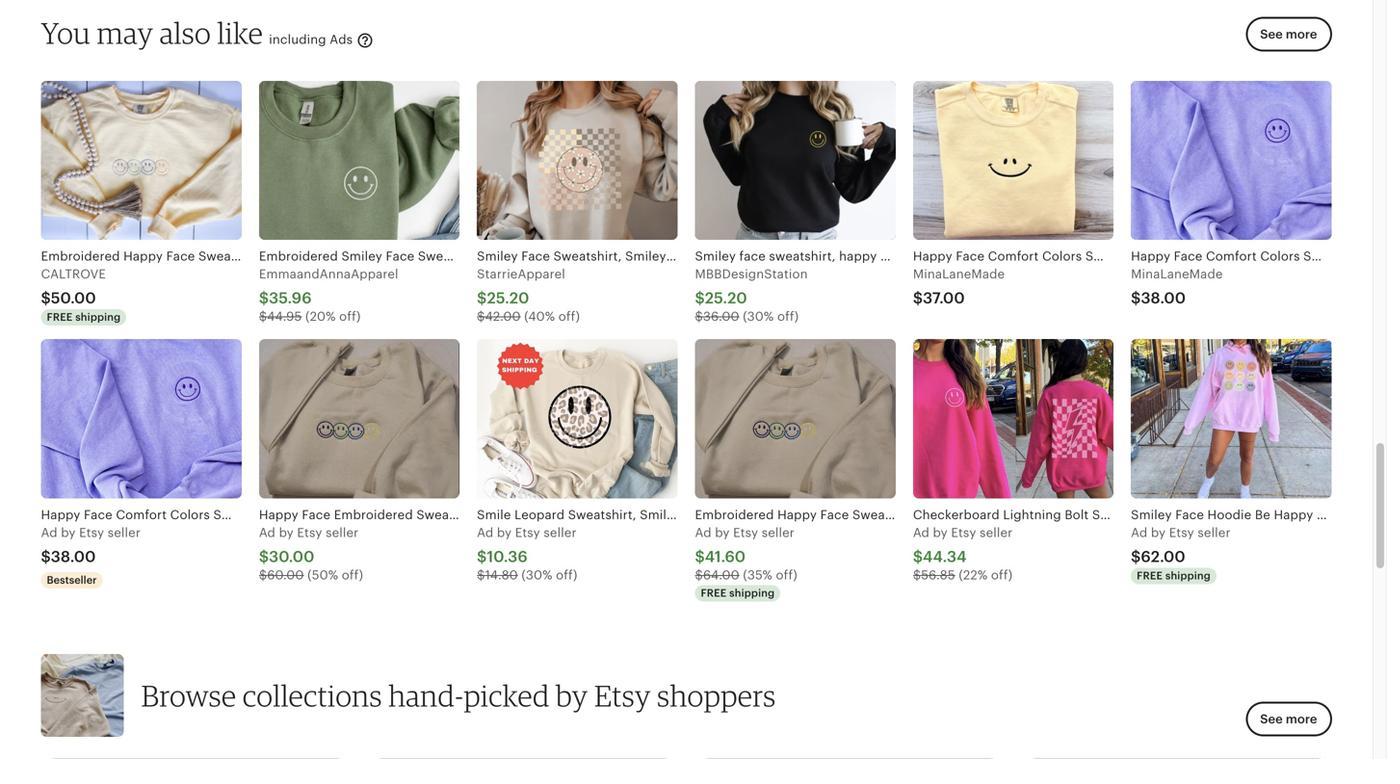 Task type: describe. For each thing, give the bounding box(es) containing it.
d for 10.36
[[486, 526, 494, 540]]

etsy for 41.60
[[733, 526, 759, 540]]

starrieapparel $ 25.20 $ 42.00 (40% off)
[[477, 267, 580, 324]]

seller for 38.00
[[108, 526, 141, 540]]

minalanemade for 37.00
[[913, 267, 1005, 281]]

shipping inside a d b y etsy seller $ 41.60 $ 64.00 (35% off) free shipping
[[730, 588, 775, 600]]

free inside "a d b y etsy seller $ 62.00 free shipping"
[[1137, 570, 1163, 582]]

0 horizontal spatial happy face comfort colors sweatshirt, smile crewneck, happy crewneck, embroidered sweatshirt, embroidered crew, custom sweatshirt, fun image
[[41, 339, 242, 499]]

off) inside 'emmaandannaapparel $ 35.96 $ 44.95 (20% off)'
[[339, 309, 361, 324]]

you may also like including ads
[[41, 15, 356, 50]]

36.00
[[703, 309, 740, 324]]

d for 30.00
[[267, 526, 276, 540]]

shoppers
[[657, 678, 776, 713]]

free inside a d b y etsy seller $ 41.60 $ 64.00 (35% off) free shipping
[[701, 588, 727, 600]]

a for 38.00
[[41, 526, 50, 540]]

collections
[[243, 678, 382, 713]]

(30% inside mbbdesignstation $ 25.20 $ 36.00 (30% off)
[[743, 309, 774, 324]]

more for "see more" link related to browse collections hand-picked by etsy shoppers
[[1286, 712, 1318, 727]]

picked
[[464, 678, 550, 713]]

y for 30.00
[[287, 526, 294, 540]]

see for "see more" link related to browse collections hand-picked by etsy shoppers
[[1261, 712, 1283, 727]]

b for 44.34
[[933, 526, 941, 540]]

see more for "see more" link related to browse collections hand-picked by etsy shoppers
[[1261, 712, 1318, 727]]

mbbdesignstation $ 25.20 $ 36.00 (30% off)
[[695, 267, 808, 324]]

embroidered happy face sweatshirt | butter smiley face crewneck | comfort colors embroidered sweatshirt image
[[41, 81, 242, 240]]

etsy for 30.00
[[297, 526, 322, 540]]

etsy for 62.00
[[1170, 526, 1195, 540]]

y for 62.00
[[1159, 526, 1166, 540]]

b for 62.00
[[1151, 526, 1160, 540]]

a for 10.36
[[477, 526, 486, 540]]

happy face comfort colors sweatshirt, smile crewneck, happy crewneck, embroidered sweatshirt, embroidered crew, custom sweatshirt, fun image for 38.00
[[1131, 81, 1332, 240]]

minalanemade for 38.00
[[1131, 267, 1223, 281]]

d for 44.34
[[922, 526, 930, 540]]

(35%
[[743, 568, 773, 583]]

14.80
[[485, 568, 518, 583]]

37.00
[[923, 290, 965, 307]]

y for 41.60
[[723, 526, 730, 540]]

25.20 for starrieapparel $ 25.20 $ 42.00 (40% off)
[[487, 290, 529, 307]]

d for 38.00
[[49, 526, 57, 540]]

(30% inside a d b y etsy seller $ 10.36 $ 14.80 (30% off)
[[522, 568, 553, 583]]

emmaandannaapparel $ 35.96 $ 44.95 (20% off)
[[259, 267, 399, 324]]

a for 44.34
[[913, 526, 922, 540]]

smiley face sweatshirt, smiley shirt, retro sweatshirt, trendy vintage crewneck sweatshirt, checkered happy face, oversized sweatshirt gift image
[[477, 81, 678, 240]]

$ inside a d b y etsy seller $ 38.00 bestseller
[[41, 548, 51, 566]]

seller for 41.60
[[762, 526, 795, 540]]

a for 41.60
[[695, 526, 704, 540]]

browse collections hand-picked by etsy shoppers
[[141, 678, 776, 713]]

off) inside the a d b y etsy seller $ 30.00 $ 60.00 (50% off)
[[342, 568, 363, 583]]

minalanemade $ 38.00
[[1131, 267, 1223, 307]]

also
[[160, 15, 211, 50]]

etsy right by
[[595, 678, 651, 713]]

b for 38.00
[[61, 526, 69, 540]]

$ inside minalanemade $ 38.00
[[1131, 290, 1141, 307]]

including
[[269, 32, 326, 47]]

$ inside minalanemade $ 37.00
[[913, 290, 923, 307]]

a d b y etsy seller $ 62.00 free shipping
[[1131, 526, 1231, 582]]

free inside the caltrove $ 50.00 free shipping
[[47, 311, 73, 323]]

embroidered smiley face sweatshirt, happy face crewneck sweatshirt, positive shirt, teacher sweatshirt, fall sweater, gift for her image
[[259, 81, 460, 240]]

browse
[[141, 678, 237, 713]]

etsy for 38.00
[[79, 526, 104, 540]]

off) inside a d b y etsy seller $ 10.36 $ 14.80 (30% off)
[[556, 568, 578, 583]]

$ inside the caltrove $ 50.00 free shipping
[[41, 290, 51, 307]]

b for 10.36
[[497, 526, 505, 540]]

d for 62.00
[[1140, 526, 1148, 540]]

y for 44.34
[[941, 526, 948, 540]]

see more button
[[1246, 17, 1332, 52]]

off) inside a d b y etsy seller $ 41.60 $ 64.00 (35% off) free shipping
[[776, 568, 798, 583]]

a for 30.00
[[259, 526, 268, 540]]

ads
[[330, 32, 353, 47]]

a d b y etsy seller $ 44.34 $ 56.85 (22% off)
[[913, 526, 1013, 583]]

42.00
[[485, 309, 521, 324]]

10.36
[[487, 548, 528, 566]]

b for 41.60
[[715, 526, 723, 540]]



Task type: locate. For each thing, give the bounding box(es) containing it.
y up "41.60"
[[723, 526, 730, 540]]

1 b from the left
[[61, 526, 69, 540]]

caltrove $ 50.00 free shipping
[[41, 267, 121, 323]]

d inside a d b y etsy seller $ 41.60 $ 64.00 (35% off) free shipping
[[704, 526, 712, 540]]

38.00 inside a d b y etsy seller $ 38.00 bestseller
[[51, 548, 96, 566]]

2 see more from the top
[[1261, 712, 1318, 727]]

d inside a d b y etsy seller $ 10.36 $ 14.80 (30% off)
[[486, 526, 494, 540]]

1 horizontal spatial minalanemade
[[1131, 267, 1223, 281]]

25.20 up 42.00
[[487, 290, 529, 307]]

6 seller from the left
[[1198, 526, 1231, 540]]

1 a from the left
[[41, 526, 50, 540]]

a inside a d b y etsy seller $ 41.60 $ 64.00 (35% off) free shipping
[[695, 526, 704, 540]]

b up "41.60"
[[715, 526, 723, 540]]

2 y from the left
[[287, 526, 294, 540]]

more
[[1286, 27, 1318, 42], [1286, 712, 1318, 727]]

checkerboard lightning bolt sweatshirt, trendy crewneck, aesthetic shirt, preppy clothes, smile face checkered sweater, y2k oversized jumper image
[[913, 339, 1114, 499]]

1 vertical spatial (30%
[[522, 568, 553, 583]]

0 vertical spatial more
[[1286, 27, 1318, 42]]

0 vertical spatial free
[[47, 311, 73, 323]]

1 25.20 from the left
[[487, 290, 529, 307]]

b inside a d b y etsy seller $ 10.36 $ 14.80 (30% off)
[[497, 526, 505, 540]]

y up the 30.00
[[287, 526, 294, 540]]

off) right (22%
[[992, 568, 1013, 583]]

5 y from the left
[[941, 526, 948, 540]]

hand-
[[389, 678, 464, 713]]

smile leopard sweatshirt, smile face crewneck, trendy smile face sweatshirt, smile face hoodie, positivity sweatshirt, women preppy gifts image
[[477, 339, 678, 499]]

0 horizontal spatial 38.00
[[51, 548, 96, 566]]

seller inside 'a d b y etsy seller $ 44.34 $ 56.85 (22% off)'
[[980, 526, 1013, 540]]

shipping down 50.00
[[75, 311, 121, 323]]

3 b from the left
[[497, 526, 505, 540]]

a d b y etsy seller $ 38.00 bestseller
[[41, 526, 141, 586]]

b inside 'a d b y etsy seller $ 44.34 $ 56.85 (22% off)'
[[933, 526, 941, 540]]

seller inside a d b y etsy seller $ 10.36 $ 14.80 (30% off)
[[544, 526, 577, 540]]

6 y from the left
[[1159, 526, 1166, 540]]

bestseller
[[47, 574, 97, 586]]

more inside button
[[1286, 27, 1318, 42]]

0 horizontal spatial 25.20
[[487, 290, 529, 307]]

6 b from the left
[[1151, 526, 1160, 540]]

see
[[1261, 27, 1283, 42], [1261, 712, 1283, 727]]

0 vertical spatial see more
[[1261, 27, 1318, 42]]

off) inside 'a d b y etsy seller $ 44.34 $ 56.85 (22% off)'
[[992, 568, 1013, 583]]

d inside "a d b y etsy seller $ 62.00 free shipping"
[[1140, 526, 1148, 540]]

etsy up "41.60"
[[733, 526, 759, 540]]

etsy up 44.34
[[951, 526, 977, 540]]

1 seller from the left
[[108, 526, 141, 540]]

1 minalanemade from the left
[[913, 267, 1005, 281]]

d
[[49, 526, 57, 540], [267, 526, 276, 540], [486, 526, 494, 540], [704, 526, 712, 540], [922, 526, 930, 540], [1140, 526, 1148, 540]]

60.00
[[267, 568, 304, 583]]

0 horizontal spatial (30%
[[522, 568, 553, 583]]

a inside 'a d b y etsy seller $ 44.34 $ 56.85 (22% off)'
[[913, 526, 922, 540]]

6 d from the left
[[1140, 526, 1148, 540]]

41.60
[[705, 548, 746, 566]]

1 see from the top
[[1261, 27, 1283, 42]]

6 a from the left
[[1131, 526, 1140, 540]]

happy face embroidered sweatshirt/hoodie and comfort colors® shirt, embroidered happy face unique gift shirt, smiley embroidered hoodie image
[[259, 339, 460, 499]]

emmaandannaapparel
[[259, 267, 399, 281]]

$ inside "a d b y etsy seller $ 62.00 free shipping"
[[1131, 548, 1141, 566]]

etsy up 'bestseller' at the bottom
[[79, 526, 104, 540]]

off) inside mbbdesignstation $ 25.20 $ 36.00 (30% off)
[[778, 309, 799, 324]]

d up 62.00
[[1140, 526, 1148, 540]]

off) down mbbdesignstation
[[778, 309, 799, 324]]

y
[[69, 526, 76, 540], [287, 526, 294, 540], [505, 526, 512, 540], [723, 526, 730, 540], [941, 526, 948, 540], [1159, 526, 1166, 540]]

1 d from the left
[[49, 526, 57, 540]]

may
[[97, 15, 153, 50]]

d inside the a d b y etsy seller $ 30.00 $ 60.00 (50% off)
[[267, 526, 276, 540]]

y up 44.34
[[941, 526, 948, 540]]

etsy inside 'a d b y etsy seller $ 44.34 $ 56.85 (22% off)'
[[951, 526, 977, 540]]

0 horizontal spatial free
[[47, 311, 73, 323]]

2 d from the left
[[267, 526, 276, 540]]

b inside the a d b y etsy seller $ 30.00 $ 60.00 (50% off)
[[279, 526, 287, 540]]

b up the 30.00
[[279, 526, 287, 540]]

etsy inside a d b y etsy seller $ 10.36 $ 14.80 (30% off)
[[515, 526, 540, 540]]

1 vertical spatial see more
[[1261, 712, 1318, 727]]

off) right (20%
[[339, 309, 361, 324]]

2 vertical spatial shipping
[[730, 588, 775, 600]]

etsy inside the a d b y etsy seller $ 30.00 $ 60.00 (50% off)
[[297, 526, 322, 540]]

0 vertical spatial (30%
[[743, 309, 774, 324]]

3 a from the left
[[477, 526, 486, 540]]

d up 44.34
[[922, 526, 930, 540]]

see more link
[[1240, 17, 1332, 63], [1246, 702, 1332, 737]]

(20%
[[305, 309, 336, 324]]

y for 10.36
[[505, 526, 512, 540]]

y inside "a d b y etsy seller $ 62.00 free shipping"
[[1159, 526, 1166, 540]]

a for 62.00
[[1131, 526, 1140, 540]]

etsy inside a d b y etsy seller $ 38.00 bestseller
[[79, 526, 104, 540]]

y inside 'a d b y etsy seller $ 44.34 $ 56.85 (22% off)'
[[941, 526, 948, 540]]

1 vertical spatial 38.00
[[51, 548, 96, 566]]

1 y from the left
[[69, 526, 76, 540]]

4 b from the left
[[715, 526, 723, 540]]

5 a from the left
[[913, 526, 922, 540]]

b up 10.36
[[497, 526, 505, 540]]

a d b y etsy seller $ 41.60 $ 64.00 (35% off) free shipping
[[695, 526, 798, 600]]

smiley face  sweatshirt, happy hoodie , smiley minimal sweatshirt, retro smiley face hoodie, smiley tee, happy face hoodie image
[[695, 81, 896, 240]]

etsy
[[79, 526, 104, 540], [297, 526, 322, 540], [515, 526, 540, 540], [733, 526, 759, 540], [951, 526, 977, 540], [1170, 526, 1195, 540], [595, 678, 651, 713]]

free
[[47, 311, 73, 323], [1137, 570, 1163, 582], [701, 588, 727, 600]]

d inside a d b y etsy seller $ 38.00 bestseller
[[49, 526, 57, 540]]

like
[[217, 15, 263, 50]]

4 seller from the left
[[762, 526, 795, 540]]

2 minalanemade from the left
[[1131, 267, 1223, 281]]

d for 41.60
[[704, 526, 712, 540]]

off) inside 'starrieapparel $ 25.20 $ 42.00 (40% off)'
[[559, 309, 580, 324]]

off) right the (35%
[[776, 568, 798, 583]]

d up 'bestseller' at the bottom
[[49, 526, 57, 540]]

y inside a d b y etsy seller $ 41.60 $ 64.00 (35% off) free shipping
[[723, 526, 730, 540]]

0 vertical spatial see
[[1261, 27, 1283, 42]]

25.20
[[487, 290, 529, 307], [705, 290, 748, 307]]

shipping down 62.00
[[1166, 570, 1211, 582]]

etsy up the 30.00
[[297, 526, 322, 540]]

1 vertical spatial see
[[1261, 712, 1283, 727]]

1 horizontal spatial 25.20
[[705, 290, 748, 307]]

25.20 inside mbbdesignstation $ 25.20 $ 36.00 (30% off)
[[705, 290, 748, 307]]

shipping down the (35%
[[730, 588, 775, 600]]

38.00
[[1141, 290, 1186, 307], [51, 548, 96, 566]]

see more link for including ads
[[1240, 17, 1332, 63]]

b inside a d b y etsy seller $ 41.60 $ 64.00 (35% off) free shipping
[[715, 526, 723, 540]]

2 horizontal spatial shipping
[[1166, 570, 1211, 582]]

by
[[556, 678, 588, 713]]

2 vertical spatial free
[[701, 588, 727, 600]]

y for 38.00
[[69, 526, 76, 540]]

5 b from the left
[[933, 526, 941, 540]]

seller inside a d b y etsy seller $ 41.60 $ 64.00 (35% off) free shipping
[[762, 526, 795, 540]]

44.95
[[267, 309, 302, 324]]

minalanemade $ 37.00
[[913, 267, 1005, 307]]

seller for 62.00
[[1198, 526, 1231, 540]]

0 vertical spatial 38.00
[[1141, 290, 1186, 307]]

b up 62.00
[[1151, 526, 1160, 540]]

free down 62.00
[[1137, 570, 1163, 582]]

shipping inside the caltrove $ 50.00 free shipping
[[75, 311, 121, 323]]

44.34
[[923, 548, 967, 566]]

off) right (40%
[[559, 309, 580, 324]]

2 25.20 from the left
[[705, 290, 748, 307]]

(30%
[[743, 309, 774, 324], [522, 568, 553, 583]]

25.20 inside 'starrieapparel $ 25.20 $ 42.00 (40% off)'
[[487, 290, 529, 307]]

(50%
[[307, 568, 338, 583]]

y up 'bestseller' at the bottom
[[69, 526, 76, 540]]

4 a from the left
[[695, 526, 704, 540]]

see more for "see more" button on the right
[[1261, 27, 1318, 42]]

0 vertical spatial shipping
[[75, 311, 121, 323]]

d up 10.36
[[486, 526, 494, 540]]

a inside the a d b y etsy seller $ 30.00 $ 60.00 (50% off)
[[259, 526, 268, 540]]

1 vertical spatial shipping
[[1166, 570, 1211, 582]]

happy face comfort colors sweatshirt, smile crewneck, happy crewneck, embroidered sweatshirt, embroidered crew, custom sweatshirt, fun image for 37.00
[[913, 81, 1114, 240]]

62.00
[[1141, 548, 1186, 566]]

1 vertical spatial free
[[1137, 570, 1163, 582]]

2 more from the top
[[1286, 712, 1318, 727]]

free down 50.00
[[47, 311, 73, 323]]

seller inside "a d b y etsy seller $ 62.00 free shipping"
[[1198, 526, 1231, 540]]

0 vertical spatial see more link
[[1240, 17, 1332, 63]]

seller
[[108, 526, 141, 540], [326, 526, 359, 540], [544, 526, 577, 540], [762, 526, 795, 540], [980, 526, 1013, 540], [1198, 526, 1231, 540]]

seller for 10.36
[[544, 526, 577, 540]]

25.20 for mbbdesignstation $ 25.20 $ 36.00 (30% off)
[[705, 290, 748, 307]]

b for 30.00
[[279, 526, 287, 540]]

56.85
[[921, 568, 956, 583]]

1 vertical spatial more
[[1286, 712, 1318, 727]]

b up 'bestseller' at the bottom
[[61, 526, 69, 540]]

seller inside the a d b y etsy seller $ 30.00 $ 60.00 (50% off)
[[326, 526, 359, 540]]

see more inside button
[[1261, 27, 1318, 42]]

64.00
[[703, 568, 740, 583]]

etsy inside "a d b y etsy seller $ 62.00 free shipping"
[[1170, 526, 1195, 540]]

$
[[41, 290, 51, 307], [259, 290, 269, 307], [477, 290, 487, 307], [695, 290, 705, 307], [913, 290, 923, 307], [1131, 290, 1141, 307], [259, 309, 267, 324], [477, 309, 485, 324], [695, 309, 703, 324], [41, 548, 51, 566], [259, 548, 269, 566], [477, 548, 487, 566], [695, 548, 705, 566], [913, 548, 923, 566], [1131, 548, 1141, 566], [259, 568, 267, 583], [477, 568, 485, 583], [695, 568, 703, 583], [913, 568, 921, 583]]

3 y from the left
[[505, 526, 512, 540]]

see more link for browse collections hand-picked by etsy shoppers
[[1246, 702, 1332, 737]]

50.00
[[51, 290, 96, 307]]

1 horizontal spatial free
[[701, 588, 727, 600]]

off) right 14.80
[[556, 568, 578, 583]]

b
[[61, 526, 69, 540], [279, 526, 287, 540], [497, 526, 505, 540], [715, 526, 723, 540], [933, 526, 941, 540], [1151, 526, 1160, 540]]

etsy up 62.00
[[1170, 526, 1195, 540]]

4 y from the left
[[723, 526, 730, 540]]

3 seller from the left
[[544, 526, 577, 540]]

y inside the a d b y etsy seller $ 30.00 $ 60.00 (50% off)
[[287, 526, 294, 540]]

1 vertical spatial see more link
[[1246, 702, 1332, 737]]

1 horizontal spatial shipping
[[730, 588, 775, 600]]

d up "41.60"
[[704, 526, 712, 540]]

2 horizontal spatial happy face comfort colors sweatshirt, smile crewneck, happy crewneck, embroidered sweatshirt, embroidered crew, custom sweatshirt, fun image
[[1131, 81, 1332, 240]]

2 horizontal spatial free
[[1137, 570, 1163, 582]]

etsy for 44.34
[[951, 526, 977, 540]]

more for "see more" button on the right
[[1286, 27, 1318, 42]]

1 more from the top
[[1286, 27, 1318, 42]]

5 seller from the left
[[980, 526, 1013, 540]]

y inside a d b y etsy seller $ 10.36 $ 14.80 (30% off)
[[505, 526, 512, 540]]

a inside "a d b y etsy seller $ 62.00 free shipping"
[[1131, 526, 1140, 540]]

4 d from the left
[[704, 526, 712, 540]]

2 a from the left
[[259, 526, 268, 540]]

(22%
[[959, 568, 988, 583]]

seller inside a d b y etsy seller $ 38.00 bestseller
[[108, 526, 141, 540]]

seller for 30.00
[[326, 526, 359, 540]]

2 b from the left
[[279, 526, 287, 540]]

see more
[[1261, 27, 1318, 42], [1261, 712, 1318, 727]]

d inside 'a d b y etsy seller $ 44.34 $ 56.85 (22% off)'
[[922, 526, 930, 540]]

0 horizontal spatial minalanemade
[[913, 267, 1005, 281]]

(30% right the 36.00
[[743, 309, 774, 324]]

off) right '(50%'
[[342, 568, 363, 583]]

b inside "a d b y etsy seller $ 62.00 free shipping"
[[1151, 526, 1160, 540]]

(30% down 10.36
[[522, 568, 553, 583]]

35.96
[[269, 290, 312, 307]]

embroidered happy face sweatshirt ,colorful smiley face crewneck ,comfort colors embroidered shirt,smiley embroidery hoodie image
[[695, 339, 896, 499]]

a inside a d b y etsy seller $ 10.36 $ 14.80 (30% off)
[[477, 526, 486, 540]]

starrieapparel
[[477, 267, 566, 281]]

y up 62.00
[[1159, 526, 1166, 540]]

d up the 30.00
[[267, 526, 276, 540]]

a d b y etsy seller $ 10.36 $ 14.80 (30% off)
[[477, 526, 578, 583]]

etsy for 10.36
[[515, 526, 540, 540]]

a d b y etsy seller $ 30.00 $ 60.00 (50% off)
[[259, 526, 363, 583]]

1 horizontal spatial (30%
[[743, 309, 774, 324]]

3 d from the left
[[486, 526, 494, 540]]

etsy inside a d b y etsy seller $ 41.60 $ 64.00 (35% off) free shipping
[[733, 526, 759, 540]]

shipping inside "a d b y etsy seller $ 62.00 free shipping"
[[1166, 570, 1211, 582]]

a inside a d b y etsy seller $ 38.00 bestseller
[[41, 526, 50, 540]]

2 seller from the left
[[326, 526, 359, 540]]

etsy up 10.36
[[515, 526, 540, 540]]

y inside a d b y etsy seller $ 38.00 bestseller
[[69, 526, 76, 540]]

caltrove
[[41, 267, 106, 281]]

see for "see more" button on the right
[[1261, 27, 1283, 42]]

shipping
[[75, 311, 121, 323], [1166, 570, 1211, 582], [730, 588, 775, 600]]

30.00
[[269, 548, 315, 566]]

b inside a d b y etsy seller $ 38.00 bestseller
[[61, 526, 69, 540]]

25.20 up the 36.00
[[705, 290, 748, 307]]

free down '64.00' on the right
[[701, 588, 727, 600]]

b up 44.34
[[933, 526, 941, 540]]

0 horizontal spatial shipping
[[75, 311, 121, 323]]

1 horizontal spatial 38.00
[[1141, 290, 1186, 307]]

seller for 44.34
[[980, 526, 1013, 540]]

you
[[41, 15, 91, 50]]

1 see more from the top
[[1261, 27, 1318, 42]]

2 see from the top
[[1261, 712, 1283, 727]]

(40%
[[524, 309, 555, 324]]

1 horizontal spatial happy face comfort colors sweatshirt, smile crewneck, happy crewneck, embroidered sweatshirt, embroidered crew, custom sweatshirt, fun image
[[913, 81, 1114, 240]]

happy face comfort colors sweatshirt, smile crewneck, happy crewneck, embroidered sweatshirt, embroidered crew, custom sweatshirt, fun image
[[913, 81, 1114, 240], [1131, 81, 1332, 240], [41, 339, 242, 499]]

mbbdesignstation
[[695, 267, 808, 281]]

minalanemade
[[913, 267, 1005, 281], [1131, 267, 1223, 281]]

38.00 inside minalanemade $ 38.00
[[1141, 290, 1186, 307]]

5 d from the left
[[922, 526, 930, 540]]

see inside "see more" button
[[1261, 27, 1283, 42]]

y up 10.36
[[505, 526, 512, 540]]

a
[[41, 526, 50, 540], [259, 526, 268, 540], [477, 526, 486, 540], [695, 526, 704, 540], [913, 526, 922, 540], [1131, 526, 1140, 540]]

smiley face hoodie be happy sweatshirt retro hoodie preppy sweatshirt vsco hoodie happy face hoodie aesthetic clothes preppy clothes image
[[1131, 339, 1332, 499]]

off)
[[339, 309, 361, 324], [559, 309, 580, 324], [778, 309, 799, 324], [342, 568, 363, 583], [556, 568, 578, 583], [776, 568, 798, 583], [992, 568, 1013, 583]]



Task type: vqa. For each thing, say whether or not it's contained in the screenshot.
FREE to the middle
yes



